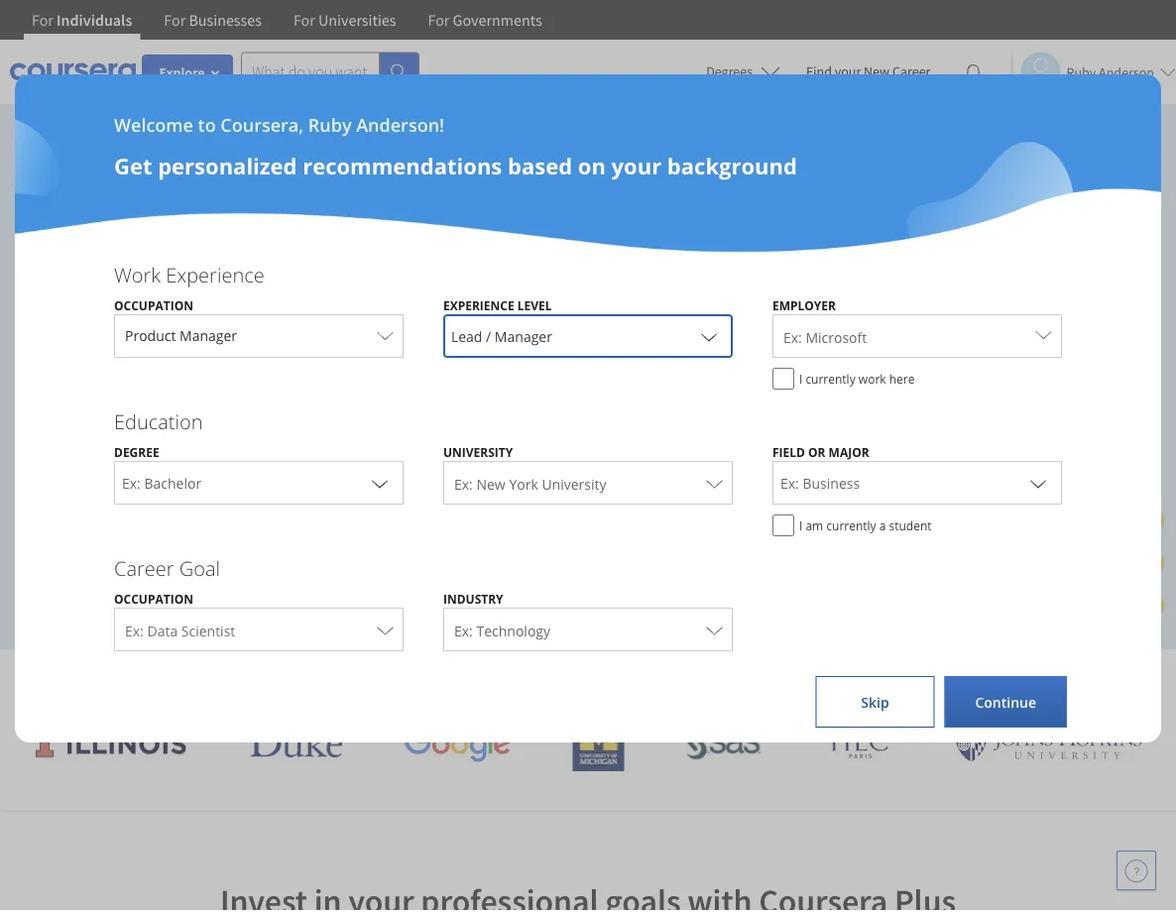 Task type: vqa. For each thing, say whether or not it's contained in the screenshot.
the top the New
yes



Task type: locate. For each thing, give the bounding box(es) containing it.
duke university image
[[250, 726, 342, 758]]

degree
[[114, 444, 159, 460]]

1 vertical spatial your
[[611, 151, 662, 180]]

on right based
[[578, 151, 606, 180]]

occupation up product
[[114, 297, 193, 313]]

manager
[[180, 326, 237, 345]]

1 vertical spatial on
[[576, 278, 602, 308]]

to inside unlimited access to 7,000+ world-class courses, hands-on projects, and job-ready certificate programs—all included in your subscription
[[197, 278, 217, 308]]

0 horizontal spatial university
[[443, 444, 513, 460]]

new left york at bottom
[[476, 475, 506, 493]]

2 occupation from the top
[[114, 591, 193, 607]]

ex: down the employer
[[783, 328, 802, 347]]

3 for from the left
[[293, 10, 315, 30]]

for left individuals
[[32, 10, 53, 30]]

career left show notifications icon
[[892, 62, 931, 80]]

your left background
[[611, 151, 662, 180]]

on inside dialog
[[578, 151, 606, 180]]

None search field
[[241, 52, 419, 92]]

for individuals
[[32, 10, 132, 30]]

1 for from the left
[[32, 10, 53, 30]]

ex: left data
[[125, 621, 144, 640]]

university up york at bottom
[[443, 444, 513, 460]]

career left goal
[[114, 554, 174, 582]]

universities
[[469, 665, 595, 697]]

0 horizontal spatial new
[[476, 475, 506, 493]]

your
[[835, 62, 861, 80], [611, 151, 662, 180], [20, 348, 66, 378]]

i right i currently work here checkbox
[[799, 370, 803, 387]]

your inside onboardingmodal dialog
[[611, 151, 662, 180]]

2 horizontal spatial your
[[835, 62, 861, 80]]

courses,
[[416, 278, 500, 308]]

i
[[799, 370, 803, 387], [799, 517, 803, 534]]

university
[[443, 444, 513, 460], [542, 475, 606, 493]]

welcome
[[114, 113, 193, 137]]

leading
[[382, 665, 462, 697]]

find your new career
[[806, 62, 931, 80]]

ex: down "industry"
[[454, 621, 473, 640]]

1 horizontal spatial university
[[542, 475, 606, 493]]

your down projects,
[[20, 348, 66, 378]]

help center image
[[1125, 859, 1148, 883]]

and inside unlimited access to 7,000+ world-class courses, hands-on projects, and job-ready certificate programs—all included in your subscription
[[113, 313, 151, 343]]

currently inside education element
[[826, 517, 876, 534]]

on up included
[[576, 278, 602, 308]]

2 horizontal spatial chevron down image
[[1026, 471, 1050, 495]]

currently
[[806, 370, 855, 387], [826, 517, 876, 534]]

ex: data scientist
[[125, 621, 235, 640]]

1 horizontal spatial and
[[602, 665, 644, 697]]

university of illinois at urbana-champaign image
[[34, 728, 188, 760]]

0 vertical spatial and
[[113, 313, 151, 343]]

hands-
[[506, 278, 576, 308]]

1 vertical spatial and
[[602, 665, 644, 697]]

1 vertical spatial i
[[799, 517, 803, 534]]

1 vertical spatial to
[[197, 278, 217, 308]]

1 horizontal spatial experience
[[443, 297, 514, 313]]

your right find
[[835, 62, 861, 80]]

based
[[508, 151, 572, 180]]

career
[[892, 62, 931, 80], [114, 554, 174, 582]]

trial
[[164, 490, 196, 510]]

coursera image
[[10, 56, 136, 88]]

1 occupation from the top
[[114, 297, 193, 313]]

1 vertical spatial occupation
[[114, 591, 193, 607]]

for left businesses
[[164, 10, 186, 30]]

industry
[[443, 591, 503, 607]]

2 i from the top
[[799, 517, 803, 534]]

education
[[114, 408, 203, 435]]

0 vertical spatial on
[[578, 151, 606, 180]]

field or major
[[772, 444, 869, 460]]

data
[[147, 621, 178, 640]]

onboardingmodal dialog
[[0, 0, 1176, 910]]

ex: inside education element
[[454, 475, 473, 493]]

get personalized recommendations based on your background
[[114, 151, 797, 180]]

personalized
[[158, 151, 297, 180]]

to
[[198, 113, 216, 137], [197, 278, 217, 308]]

ex: for ex: new york university
[[454, 475, 473, 493]]

4 for from the left
[[428, 10, 450, 30]]

and up university of michigan image
[[602, 665, 644, 697]]

1 horizontal spatial your
[[611, 151, 662, 180]]

work experience
[[114, 261, 264, 288]]

on
[[578, 151, 606, 180], [576, 278, 602, 308]]

york
[[509, 475, 538, 493]]

for left the universities
[[293, 10, 315, 30]]

0 horizontal spatial chevron down image
[[368, 471, 392, 495]]

unlimited access to 7,000+ world-class courses, hands-on projects, and job-ready certificate programs—all included in your subscription
[[20, 278, 627, 378]]

universities
[[318, 10, 396, 30]]

0 vertical spatial new
[[864, 62, 890, 80]]

start
[[52, 490, 86, 510]]

for universities
[[293, 10, 396, 30]]

0 horizontal spatial experience
[[166, 261, 264, 288]]

product manager
[[125, 326, 237, 345]]

0 vertical spatial to
[[198, 113, 216, 137]]

experience up 'ready'
[[166, 261, 264, 288]]

1 vertical spatial currently
[[826, 517, 876, 534]]

7-
[[89, 490, 102, 510]]

occupation
[[114, 297, 193, 313], [114, 591, 193, 607]]

1 horizontal spatial career
[[892, 62, 931, 80]]

coursera plus image
[[20, 186, 322, 216]]

ex: left york at bottom
[[454, 475, 473, 493]]

or
[[808, 444, 826, 460]]

i left the am
[[799, 517, 803, 534]]

ex: inside work experience element
[[783, 328, 802, 347]]

0 horizontal spatial career
[[114, 554, 174, 582]]

cancel
[[103, 445, 148, 463]]

and
[[113, 313, 151, 343], [602, 665, 644, 697]]

0 vertical spatial occupation
[[114, 297, 193, 313]]

0 vertical spatial currently
[[806, 370, 855, 387]]

with
[[777, 665, 825, 697]]

for for businesses
[[164, 10, 186, 30]]

for
[[32, 10, 53, 30], [164, 10, 186, 30], [293, 10, 315, 30], [428, 10, 450, 30]]

2 for from the left
[[164, 10, 186, 30]]

google image
[[404, 726, 511, 763]]

0 horizontal spatial your
[[20, 348, 66, 378]]

0 vertical spatial university
[[443, 444, 513, 460]]

skip
[[861, 693, 889, 712]]

chevron down image
[[697, 324, 721, 348], [368, 471, 392, 495], [1026, 471, 1050, 495]]

occupation inside career goal element
[[114, 591, 193, 607]]

work
[[859, 370, 886, 387]]

university right york at bottom
[[542, 475, 606, 493]]

chevron down image inside work experience element
[[697, 324, 721, 348]]

for left governments
[[428, 10, 450, 30]]

currently left a
[[826, 517, 876, 534]]

work experience element
[[94, 261, 1082, 400]]

1 horizontal spatial chevron down image
[[697, 324, 721, 348]]

currently down the ex: microsoft
[[806, 370, 855, 387]]

university of michigan image
[[572, 717, 624, 772]]

1 vertical spatial new
[[476, 475, 506, 493]]

for businesses
[[164, 10, 262, 30]]

certificate
[[260, 313, 360, 343]]

occupation up data
[[114, 591, 193, 607]]

experience left level
[[443, 297, 514, 313]]

occupation inside work experience element
[[114, 297, 193, 313]]

career goal
[[114, 554, 220, 582]]

find
[[806, 62, 832, 80]]

new
[[864, 62, 890, 80], [476, 475, 506, 493]]

show notifications image
[[961, 64, 985, 88]]

i am currently a student
[[799, 517, 932, 534]]

ex:
[[783, 328, 802, 347], [454, 475, 473, 493], [125, 621, 144, 640], [454, 621, 473, 640]]

1 i from the top
[[799, 370, 803, 387]]

to up 'ready'
[[197, 278, 217, 308]]

businesses
[[189, 10, 262, 30]]

0 vertical spatial i
[[799, 370, 803, 387]]

continue
[[975, 693, 1036, 712]]

experience
[[166, 261, 264, 288], [443, 297, 514, 313]]

i for work experience
[[799, 370, 803, 387]]

governments
[[453, 10, 542, 30]]

1 horizontal spatial new
[[864, 62, 890, 80]]

1 vertical spatial career
[[114, 554, 174, 582]]

2 vertical spatial your
[[20, 348, 66, 378]]

class
[[361, 278, 410, 308]]

0 horizontal spatial and
[[113, 313, 151, 343]]

i currently work here
[[799, 370, 915, 387]]

career inside onboardingmodal dialog
[[114, 554, 174, 582]]

ex: microsoft
[[783, 328, 867, 347]]

included
[[515, 313, 602, 343]]

experience level
[[443, 297, 552, 313]]

a
[[879, 517, 886, 534]]

for for individuals
[[32, 10, 53, 30]]

new right find
[[864, 62, 890, 80]]

to up personalized
[[198, 113, 216, 137]]

currently inside work experience element
[[806, 370, 855, 387]]

and up subscription
[[113, 313, 151, 343]]



Task type: describe. For each thing, give the bounding box(es) containing it.
ready
[[196, 313, 254, 343]]

start 7-day free trial
[[52, 490, 196, 510]]

0 vertical spatial experience
[[166, 261, 264, 288]]

occupation for work
[[114, 297, 193, 313]]

ex: for ex: microsoft
[[783, 328, 802, 347]]

product
[[125, 326, 176, 345]]

world-
[[296, 278, 361, 308]]

I am currently a student checkbox
[[772, 515, 794, 536]]

day
[[102, 490, 128, 510]]

/month,
[[44, 445, 100, 463]]

subscription
[[72, 348, 198, 378]]

7,000+
[[223, 278, 291, 308]]

anytime
[[151, 445, 209, 463]]

career goal element
[[94, 554, 1082, 661]]

chevron down image for degree
[[368, 471, 392, 495]]

employer
[[772, 297, 836, 313]]

1 vertical spatial university
[[542, 475, 606, 493]]

find your new career link
[[796, 60, 941, 84]]

in
[[608, 313, 627, 343]]

student
[[889, 517, 932, 534]]

ex: technology
[[454, 621, 550, 640]]

coursera,
[[220, 113, 304, 137]]

ex: for ex: technology
[[454, 621, 473, 640]]

for for governments
[[428, 10, 450, 30]]

chevron down image for experience level
[[697, 324, 721, 348]]

johns hopkins university image
[[954, 726, 1142, 763]]

banner navigation
[[16, 0, 558, 40]]

plus
[[939, 665, 985, 697]]

welcome to coursera, ruby anderson!
[[114, 113, 444, 137]]

0 vertical spatial your
[[835, 62, 861, 80]]

job-
[[157, 313, 196, 343]]

occupation for career
[[114, 591, 193, 607]]

/month, cancel anytime
[[44, 445, 209, 463]]

microsoft
[[806, 328, 867, 347]]

education element
[[94, 408, 1082, 546]]

major
[[829, 444, 869, 460]]

on inside unlimited access to 7,000+ world-class courses, hands-on projects, and job-ready certificate programs—all included in your subscription
[[576, 278, 602, 308]]

your inside unlimited access to 7,000+ world-class courses, hands-on projects, and job-ready certificate programs—all included in your subscription
[[20, 348, 66, 378]]

leading universities and companies with coursera plus
[[375, 665, 985, 697]]

projects,
[[20, 313, 107, 343]]

individuals
[[57, 10, 132, 30]]

anderson!
[[356, 113, 444, 137]]

work
[[114, 261, 161, 288]]

programs—all
[[365, 313, 509, 343]]

sas image
[[686, 728, 761, 760]]

access
[[125, 278, 191, 308]]

ruby
[[308, 113, 352, 137]]

continue button
[[945, 676, 1067, 728]]

new inside find your new career link
[[864, 62, 890, 80]]

new inside education element
[[476, 475, 506, 493]]

background
[[667, 151, 797, 180]]

for governments
[[428, 10, 542, 30]]

goal
[[179, 554, 220, 582]]

ex: for ex: data scientist
[[125, 621, 144, 640]]

1 vertical spatial experience
[[443, 297, 514, 313]]

hec paris image
[[823, 724, 892, 765]]

get
[[114, 151, 152, 180]]

to inside onboardingmodal dialog
[[198, 113, 216, 137]]

start 7-day free trial button
[[20, 476, 227, 524]]

scientist
[[181, 621, 235, 640]]

i for education
[[799, 517, 803, 534]]

free
[[131, 490, 161, 510]]

recommendations
[[303, 151, 502, 180]]

ex: new york university
[[454, 475, 606, 493]]

I currently work here checkbox
[[772, 368, 794, 390]]

am
[[806, 517, 823, 534]]

unlimited
[[20, 278, 119, 308]]

companies
[[650, 665, 771, 697]]

skip button
[[816, 676, 935, 728]]

coursera
[[831, 665, 932, 697]]

level
[[517, 297, 552, 313]]

field
[[772, 444, 805, 460]]

0 vertical spatial career
[[892, 62, 931, 80]]

technology
[[476, 621, 550, 640]]

chevron down image for field or major
[[1026, 471, 1050, 495]]

Occupation field
[[115, 314, 403, 357]]

here
[[889, 370, 915, 387]]

for for universities
[[293, 10, 315, 30]]



